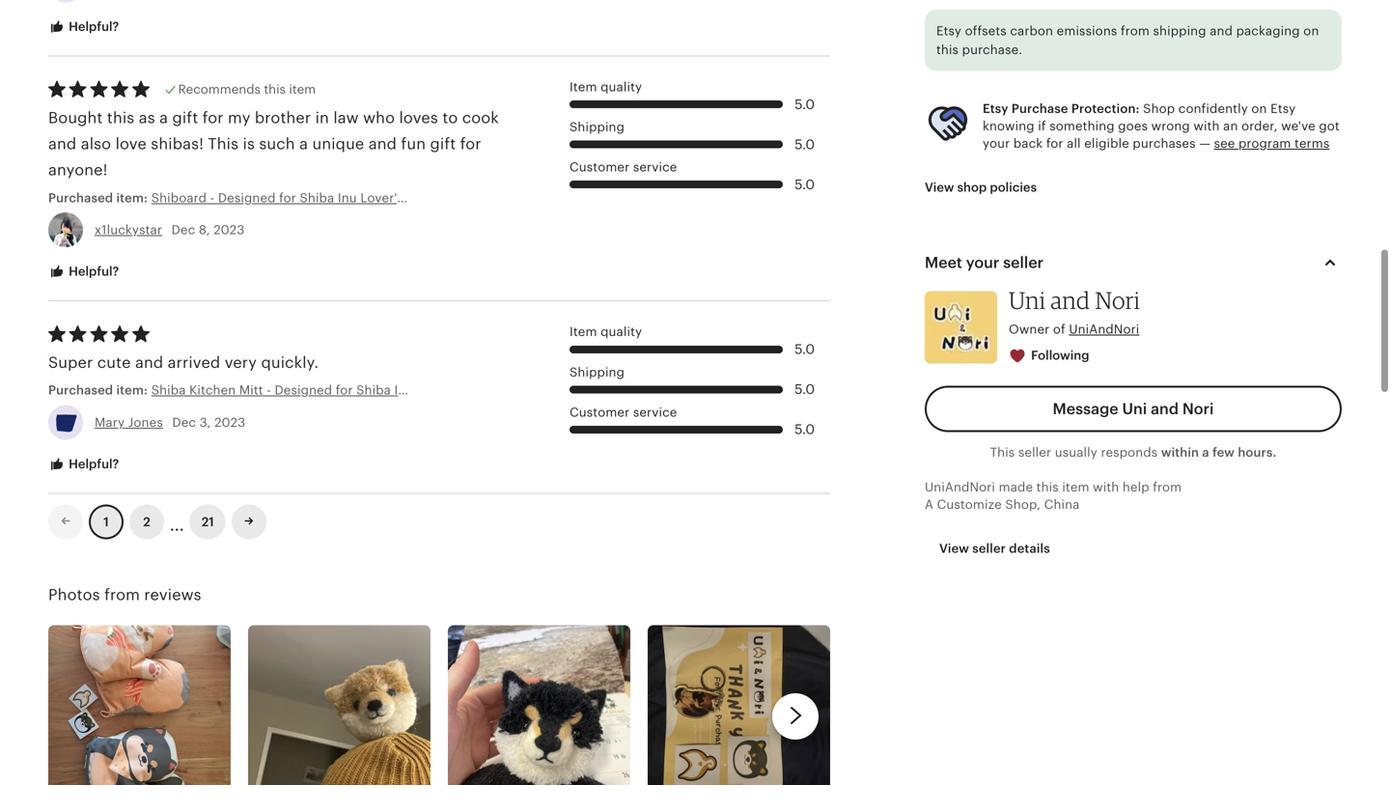 Task type: describe. For each thing, give the bounding box(es) containing it.
on inside shop confidently on etsy knowing if something goes wrong with an order, we've got your back for all eligible purchases —
[[1252, 101, 1268, 116]]

1 helpful? button from the top
[[34, 9, 134, 45]]

customer service for super cute and arrived very quickly.
[[570, 405, 677, 419]]

my
[[228, 109, 251, 126]]

we've
[[1282, 119, 1316, 133]]

anyone!
[[48, 161, 108, 179]]

packaging
[[1237, 24, 1301, 38]]

4 5.0 from the top
[[795, 341, 815, 357]]

confidently
[[1179, 101, 1249, 116]]

also
[[81, 135, 111, 153]]

recommends
[[178, 82, 261, 97]]

shop,
[[1006, 498, 1041, 512]]

bought this as a gift for my brother in law who loves to cook and also love shibas! this is such a unique and fun gift for anyone!
[[48, 109, 499, 179]]

protection:
[[1072, 101, 1140, 116]]

something
[[1050, 119, 1115, 133]]

view for view shop policies
[[925, 180, 955, 194]]

love
[[115, 135, 147, 153]]

bought
[[48, 109, 103, 126]]

brother
[[255, 109, 311, 126]]

quality for super cute and arrived very quickly.
[[601, 325, 642, 339]]

view seller details link
[[925, 531, 1065, 566]]

help
[[1123, 480, 1150, 494]]

policies
[[990, 180, 1037, 194]]

reviews
[[144, 586, 202, 604]]

following
[[1032, 348, 1090, 363]]

1 vertical spatial dec
[[172, 415, 196, 430]]

etsy offsets carbon emissions from shipping and packaging on this purchase.
[[937, 24, 1320, 57]]

1 link
[[89, 504, 124, 539]]

usually
[[1055, 445, 1098, 460]]

law
[[334, 109, 359, 126]]

from inside uniandnori made this item with help from a customize shop, china
[[1153, 480, 1182, 494]]

from inside etsy offsets carbon emissions from shipping and packaging on this purchase.
[[1121, 24, 1150, 38]]

view shop policies
[[925, 180, 1037, 194]]

customer for super cute and arrived very quickly.
[[570, 405, 630, 419]]

view seller details
[[940, 541, 1051, 556]]

with inside shop confidently on etsy knowing if something goes wrong with an order, we've got your back for all eligible purchases —
[[1194, 119, 1220, 133]]

customer service for bought this as a gift for my brother in law who loves to cook and also love shibas! this is such a unique and fun gift for anyone!
[[570, 160, 677, 174]]

super cute and arrived very quickly.
[[48, 354, 319, 371]]

is
[[243, 135, 255, 153]]

customize
[[937, 498, 1002, 512]]

program
[[1239, 136, 1292, 151]]

made
[[999, 480, 1033, 494]]

1 helpful? from the top
[[66, 19, 119, 34]]

shipping for bought this as a gift for my brother in law who loves to cook and also love shibas! this is such a unique and fun gift for anyone!
[[570, 120, 625, 134]]

2
[[143, 515, 150, 529]]

uni and nori image
[[925, 291, 998, 364]]

etsy for etsy offsets carbon emissions from shipping and packaging on this purchase.
[[937, 24, 962, 38]]

etsy inside shop confidently on etsy knowing if something goes wrong with an order, we've got your back for all eligible purchases —
[[1271, 101, 1296, 116]]

purchased for super cute and arrived very quickly.
[[48, 383, 113, 398]]

seller for usually
[[1019, 445, 1052, 460]]

etsy purchase protection:
[[983, 101, 1140, 116]]

super
[[48, 354, 93, 371]]

uni and nori owner of uniandnori
[[1009, 286, 1141, 337]]

and inside uni and nori owner of uniandnori
[[1051, 286, 1091, 314]]

eligible
[[1085, 136, 1130, 151]]

if
[[1038, 119, 1047, 133]]

item: for this
[[116, 191, 148, 205]]

loves
[[399, 109, 438, 126]]

cook
[[462, 109, 499, 126]]

as
[[139, 109, 155, 126]]

0 vertical spatial dec
[[172, 223, 195, 237]]

service for bought this as a gift for my brother in law who loves to cook and also love shibas! this is such a unique and fun gift for anyone!
[[633, 160, 677, 174]]

knowing
[[983, 119, 1035, 133]]

your inside 'dropdown button'
[[966, 254, 1000, 271]]

x1luckystar dec 8, 2023
[[95, 223, 245, 237]]

item: for cute
[[116, 383, 148, 398]]

following button
[[995, 338, 1106, 374]]

shipping
[[1154, 24, 1207, 38]]

21
[[202, 515, 214, 529]]

very
[[225, 354, 257, 371]]

5 5.0 from the top
[[795, 381, 815, 397]]

owner
[[1009, 322, 1050, 337]]

and down who
[[369, 135, 397, 153]]

this inside the bought this as a gift for my brother in law who loves to cook and also love shibas! this is such a unique and fun gift for anyone!
[[107, 109, 135, 126]]

service for super cute and arrived very quickly.
[[633, 405, 677, 419]]

shibas!
[[151, 135, 204, 153]]

with inside uniandnori made this item with help from a customize shop, china
[[1093, 480, 1120, 494]]

of
[[1053, 322, 1066, 337]]

quickly.
[[261, 354, 319, 371]]

shop
[[1144, 101, 1175, 116]]

helpful? button for bought
[[34, 254, 134, 290]]

this inside the bought this as a gift for my brother in law who loves to cook and also love shibas! this is such a unique and fun gift for anyone!
[[208, 135, 239, 153]]

etsy for etsy purchase protection:
[[983, 101, 1009, 116]]

and right cute
[[135, 354, 163, 371]]

this up brother
[[264, 82, 286, 97]]

8,
[[199, 223, 210, 237]]

china
[[1045, 498, 1080, 512]]

jones
[[128, 415, 163, 430]]

item inside uniandnori made this item with help from a customize shop, china
[[1063, 480, 1090, 494]]

1 5.0 from the top
[[795, 96, 815, 112]]

hours.
[[1238, 445, 1277, 460]]

uniandnori inside uniandnori made this item with help from a customize shop, china
[[925, 480, 996, 494]]

0 vertical spatial a
[[159, 109, 168, 126]]

meet your seller button
[[908, 240, 1360, 286]]

unique
[[312, 135, 364, 153]]

uniandnori link
[[1069, 322, 1140, 337]]

helpful? for super
[[66, 457, 119, 471]]

see program terms link
[[1214, 136, 1330, 151]]

in
[[315, 109, 329, 126]]

nori inside uni and nori owner of uniandnori
[[1095, 286, 1141, 314]]



Task type: locate. For each thing, give the bounding box(es) containing it.
goes
[[1119, 119, 1148, 133]]

1 vertical spatial helpful? button
[[34, 254, 134, 290]]

1 purchased from the top
[[48, 191, 113, 205]]

2 quality from the top
[[601, 325, 642, 339]]

uniandnori right of at the top of the page
[[1069, 322, 1140, 337]]

0 horizontal spatial from
[[104, 586, 140, 604]]

1 vertical spatial with
[[1093, 480, 1120, 494]]

0 horizontal spatial this
[[208, 135, 239, 153]]

1 vertical spatial quality
[[601, 325, 642, 339]]

purchased for bought this as a gift for my brother in law who loves to cook and also love shibas! this is such a unique and fun gift for anyone!
[[48, 191, 113, 205]]

2 vertical spatial seller
[[973, 541, 1006, 556]]

fun
[[401, 135, 426, 153]]

all
[[1067, 136, 1081, 151]]

1 customer service from the top
[[570, 160, 677, 174]]

1 shipping from the top
[[570, 120, 625, 134]]

a
[[925, 498, 934, 512]]

0 vertical spatial from
[[1121, 24, 1150, 38]]

2 horizontal spatial from
[[1153, 480, 1182, 494]]

2023 right the 3,
[[214, 415, 246, 430]]

this inside etsy offsets carbon emissions from shipping and packaging on this purchase.
[[937, 43, 959, 57]]

etsy up we've
[[1271, 101, 1296, 116]]

1 horizontal spatial with
[[1194, 119, 1220, 133]]

1 horizontal spatial this
[[990, 445, 1015, 460]]

1 horizontal spatial nori
[[1183, 400, 1214, 418]]

1 horizontal spatial item
[[1063, 480, 1090, 494]]

uniandnori up the customize
[[925, 480, 996, 494]]

and right shipping
[[1210, 24, 1233, 38]]

seller for details
[[973, 541, 1006, 556]]

photos
[[48, 586, 100, 604]]

this left purchase.
[[937, 43, 959, 57]]

0 horizontal spatial on
[[1252, 101, 1268, 116]]

x1luckystar
[[95, 223, 162, 237]]

for
[[203, 109, 224, 126], [460, 135, 482, 153], [1047, 136, 1064, 151]]

gift down to
[[430, 135, 456, 153]]

2 vertical spatial helpful?
[[66, 457, 119, 471]]

seller up made
[[1019, 445, 1052, 460]]

view inside view shop policies button
[[925, 180, 955, 194]]

—
[[1200, 136, 1211, 151]]

1 horizontal spatial on
[[1304, 24, 1320, 38]]

1 vertical spatial purchased item:
[[48, 383, 151, 398]]

shipping for super cute and arrived very quickly.
[[570, 365, 625, 379]]

back
[[1014, 136, 1043, 151]]

this left is
[[208, 135, 239, 153]]

seller inside view seller details link
[[973, 541, 1006, 556]]

mary jones link
[[95, 415, 163, 430]]

meet your seller
[[925, 254, 1044, 271]]

purchases
[[1133, 136, 1196, 151]]

2023 right 8,
[[214, 223, 245, 237]]

view for view seller details
[[940, 541, 970, 556]]

0 vertical spatial quality
[[601, 80, 642, 94]]

helpful? button down x1luckystar "link"
[[34, 254, 134, 290]]

on inside etsy offsets carbon emissions from shipping and packaging on this purchase.
[[1304, 24, 1320, 38]]

helpful? down x1luckystar "link"
[[66, 264, 119, 279]]

a
[[159, 109, 168, 126], [299, 135, 308, 153], [1203, 445, 1210, 460]]

0 vertical spatial service
[[633, 160, 677, 174]]

item for super cute and arrived very quickly.
[[570, 325, 597, 339]]

helpful? button up bought
[[34, 9, 134, 45]]

2 5.0 from the top
[[795, 136, 815, 152]]

shop
[[958, 180, 987, 194]]

0 vertical spatial your
[[983, 136, 1010, 151]]

0 vertical spatial shipping
[[570, 120, 625, 134]]

this
[[208, 135, 239, 153], [990, 445, 1015, 460]]

mary jones dec 3, 2023
[[95, 415, 246, 430]]

for inside shop confidently on etsy knowing if something goes wrong with an order, we've got your back for all eligible purchases —
[[1047, 136, 1064, 151]]

view left shop
[[925, 180, 955, 194]]

0 vertical spatial gift
[[172, 109, 198, 126]]

6 5.0 from the top
[[795, 422, 815, 437]]

with
[[1194, 119, 1220, 133], [1093, 480, 1120, 494]]

1 vertical spatial customer
[[570, 405, 630, 419]]

uniandnori inside uni and nori owner of uniandnori
[[1069, 322, 1140, 337]]

1 customer from the top
[[570, 160, 630, 174]]

uni inside 'message uni and nori' button
[[1123, 400, 1147, 418]]

purchased item: down cute
[[48, 383, 151, 398]]

1 vertical spatial purchased
[[48, 383, 113, 398]]

item: up x1luckystar on the top
[[116, 191, 148, 205]]

uniandnori made this item with help from a customize shop, china
[[925, 480, 1182, 512]]

0 horizontal spatial gift
[[172, 109, 198, 126]]

with up —
[[1194, 119, 1220, 133]]

dec left the 3,
[[172, 415, 196, 430]]

uni inside uni and nori owner of uniandnori
[[1009, 286, 1046, 314]]

and
[[1210, 24, 1233, 38], [48, 135, 77, 153], [369, 135, 397, 153], [1051, 286, 1091, 314], [135, 354, 163, 371], [1151, 400, 1179, 418]]

1 vertical spatial your
[[966, 254, 1000, 271]]

0 horizontal spatial a
[[159, 109, 168, 126]]

3,
[[200, 415, 211, 430]]

uniandnori
[[1069, 322, 1140, 337], [925, 480, 996, 494]]

1 horizontal spatial for
[[460, 135, 482, 153]]

helpful? button for super
[[34, 447, 134, 482]]

from left shipping
[[1121, 24, 1150, 38]]

0 vertical spatial nori
[[1095, 286, 1141, 314]]

helpful? down mary
[[66, 457, 119, 471]]

emissions
[[1057, 24, 1118, 38]]

0 vertical spatial view
[[925, 180, 955, 194]]

helpful? for bought
[[66, 264, 119, 279]]

0 vertical spatial with
[[1194, 119, 1220, 133]]

quality for bought this as a gift for my brother in law who loves to cook and also love shibas! this is such a unique and fun gift for anyone!
[[601, 80, 642, 94]]

for down cook
[[460, 135, 482, 153]]

etsy left offsets at the top of the page
[[937, 24, 962, 38]]

2 item quality from the top
[[570, 325, 642, 339]]

0 horizontal spatial uniandnori
[[925, 480, 996, 494]]

2 vertical spatial helpful? button
[[34, 447, 134, 482]]

1 vertical spatial uniandnori
[[925, 480, 996, 494]]

cute
[[97, 354, 131, 371]]

2 horizontal spatial for
[[1047, 136, 1064, 151]]

purchased item: for super
[[48, 383, 151, 398]]

item quality for bought this as a gift for my brother in law who loves to cook and also love shibas! this is such a unique and fun gift for anyone!
[[570, 80, 642, 94]]

1 vertical spatial on
[[1252, 101, 1268, 116]]

0 vertical spatial purchased
[[48, 191, 113, 205]]

purchased item:
[[48, 191, 151, 205], [48, 383, 151, 398]]

1 item: from the top
[[116, 191, 148, 205]]

1 vertical spatial from
[[1153, 480, 1182, 494]]

uni up owner
[[1009, 286, 1046, 314]]

0 vertical spatial seller
[[1004, 254, 1044, 271]]

customer for bought this as a gift for my brother in law who loves to cook and also love shibas! this is such a unique and fun gift for anyone!
[[570, 160, 630, 174]]

carbon
[[1010, 24, 1054, 38]]

x1luckystar link
[[95, 223, 162, 237]]

0 horizontal spatial item
[[289, 82, 316, 97]]

2 customer from the top
[[570, 405, 630, 419]]

item: up mary jones link
[[116, 383, 148, 398]]

0 vertical spatial this
[[208, 135, 239, 153]]

your inside shop confidently on etsy knowing if something goes wrong with an order, we've got your back for all eligible purchases —
[[983, 136, 1010, 151]]

on
[[1304, 24, 1320, 38], [1252, 101, 1268, 116]]

who
[[363, 109, 395, 126]]

0 horizontal spatial uni
[[1009, 286, 1046, 314]]

nori inside button
[[1183, 400, 1214, 418]]

helpful? button down mary
[[34, 447, 134, 482]]

seller left details in the bottom right of the page
[[973, 541, 1006, 556]]

meet
[[925, 254, 963, 271]]

nori up within
[[1183, 400, 1214, 418]]

2 horizontal spatial etsy
[[1271, 101, 1296, 116]]

1 vertical spatial 2023
[[214, 415, 246, 430]]

got
[[1319, 119, 1340, 133]]

from right help
[[1153, 480, 1182, 494]]

purchased down anyone!
[[48, 191, 113, 205]]

purchase
[[1012, 101, 1069, 116]]

from right photos
[[104, 586, 140, 604]]

item for bought this as a gift for my brother in law who loves to cook and also love shibas! this is such a unique and fun gift for anyone!
[[570, 80, 597, 94]]

1 purchased item: from the top
[[48, 191, 151, 205]]

photos from reviews
[[48, 586, 202, 604]]

few
[[1213, 445, 1235, 460]]

your down the knowing
[[983, 136, 1010, 151]]

0 horizontal spatial for
[[203, 109, 224, 126]]

0 vertical spatial item:
[[116, 191, 148, 205]]

on right the packaging
[[1304, 24, 1320, 38]]

0 horizontal spatial nori
[[1095, 286, 1141, 314]]

seller inside meet your seller 'dropdown button'
[[1004, 254, 1044, 271]]

0 vertical spatial item
[[570, 80, 597, 94]]

1 service from the top
[[633, 160, 677, 174]]

1 vertical spatial gift
[[430, 135, 456, 153]]

3 5.0 from the top
[[795, 177, 815, 192]]

shipping
[[570, 120, 625, 134], [570, 365, 625, 379]]

and down bought
[[48, 135, 77, 153]]

uni up this seller usually responds within a few hours. at bottom right
[[1123, 400, 1147, 418]]

order,
[[1242, 119, 1278, 133]]

a right such
[[299, 135, 308, 153]]

2 vertical spatial a
[[1203, 445, 1210, 460]]

to
[[443, 109, 458, 126]]

1 item quality from the top
[[570, 80, 642, 94]]

0 vertical spatial uniandnori
[[1069, 322, 1140, 337]]

2 vertical spatial from
[[104, 586, 140, 604]]

dec left 8,
[[172, 223, 195, 237]]

this up made
[[990, 445, 1015, 460]]

1 vertical spatial item:
[[116, 383, 148, 398]]

and up of at the top of the page
[[1051, 286, 1091, 314]]

this left as
[[107, 109, 135, 126]]

a right as
[[159, 109, 168, 126]]

for left my
[[203, 109, 224, 126]]

1 horizontal spatial from
[[1121, 24, 1150, 38]]

0 vertical spatial 2023
[[214, 223, 245, 237]]

1 horizontal spatial a
[[299, 135, 308, 153]]

nori up uniandnori 'link'
[[1095, 286, 1141, 314]]

1 vertical spatial uni
[[1123, 400, 1147, 418]]

purchased item: for bought
[[48, 191, 151, 205]]

1 vertical spatial this
[[990, 445, 1015, 460]]

dec
[[172, 223, 195, 237], [172, 415, 196, 430]]

service
[[633, 160, 677, 174], [633, 405, 677, 419]]

helpful? up bought
[[66, 19, 119, 34]]

2 purchased from the top
[[48, 383, 113, 398]]

2 helpful? from the top
[[66, 264, 119, 279]]

3 helpful? button from the top
[[34, 447, 134, 482]]

see
[[1214, 136, 1236, 151]]

2 horizontal spatial a
[[1203, 445, 1210, 460]]

terms
[[1295, 136, 1330, 151]]

purchased item: down anyone!
[[48, 191, 151, 205]]

and up within
[[1151, 400, 1179, 418]]

1 vertical spatial nori
[[1183, 400, 1214, 418]]

2 item from the top
[[570, 325, 597, 339]]

1 horizontal spatial uni
[[1123, 400, 1147, 418]]

0 vertical spatial on
[[1304, 24, 1320, 38]]

1 vertical spatial helpful?
[[66, 264, 119, 279]]

wrong
[[1152, 119, 1191, 133]]

responds
[[1101, 445, 1158, 460]]

0 vertical spatial customer
[[570, 160, 630, 174]]

offsets
[[965, 24, 1007, 38]]

shop confidently on etsy knowing if something goes wrong with an order, we've got your back for all eligible purchases —
[[983, 101, 1340, 151]]

2 purchased item: from the top
[[48, 383, 151, 398]]

2 service from the top
[[633, 405, 677, 419]]

1 vertical spatial item
[[1063, 480, 1090, 494]]

0 vertical spatial item
[[289, 82, 316, 97]]

item up the china
[[1063, 480, 1090, 494]]

gift up shibas!
[[172, 109, 198, 126]]

etsy up the knowing
[[983, 101, 1009, 116]]

0 vertical spatial purchased item:
[[48, 191, 151, 205]]

message uni and nori button
[[925, 386, 1342, 432]]

0 vertical spatial uni
[[1009, 286, 1046, 314]]

21 link
[[190, 504, 226, 539]]

1 horizontal spatial uniandnori
[[1069, 322, 1140, 337]]

this inside uniandnori made this item with help from a customize shop, china
[[1037, 480, 1059, 494]]

1 vertical spatial item quality
[[570, 325, 642, 339]]

view inside view seller details link
[[940, 541, 970, 556]]

0 vertical spatial item quality
[[570, 80, 642, 94]]

2 shipping from the top
[[570, 365, 625, 379]]

2 customer service from the top
[[570, 405, 677, 419]]

nori
[[1095, 286, 1141, 314], [1183, 400, 1214, 418]]

3 helpful? from the top
[[66, 457, 119, 471]]

2 link
[[129, 504, 164, 539]]

1 vertical spatial seller
[[1019, 445, 1052, 460]]

seller
[[1004, 254, 1044, 271], [1019, 445, 1052, 460], [973, 541, 1006, 556]]

1 vertical spatial service
[[633, 405, 677, 419]]

this up the china
[[1037, 480, 1059, 494]]

on up order,
[[1252, 101, 1268, 116]]

1 vertical spatial item
[[570, 325, 597, 339]]

view shop policies button
[[911, 170, 1052, 205]]

0 vertical spatial helpful?
[[66, 19, 119, 34]]

message uni and nori
[[1053, 400, 1214, 418]]

item quality
[[570, 80, 642, 94], [570, 325, 642, 339]]

purchase.
[[962, 43, 1023, 57]]

such
[[259, 135, 295, 153]]

and inside etsy offsets carbon emissions from shipping and packaging on this purchase.
[[1210, 24, 1233, 38]]

your right the 'meet'
[[966, 254, 1000, 271]]

1 quality from the top
[[601, 80, 642, 94]]

2 item: from the top
[[116, 383, 148, 398]]

1 vertical spatial view
[[940, 541, 970, 556]]

2 helpful? button from the top
[[34, 254, 134, 290]]

arrived
[[168, 354, 220, 371]]

mary
[[95, 415, 125, 430]]

purchased down "super"
[[48, 383, 113, 398]]

0 vertical spatial helpful? button
[[34, 9, 134, 45]]

1 vertical spatial customer service
[[570, 405, 677, 419]]

0 horizontal spatial etsy
[[937, 24, 962, 38]]

2023
[[214, 223, 245, 237], [214, 415, 246, 430]]

1 vertical spatial shipping
[[570, 365, 625, 379]]

item
[[570, 80, 597, 94], [570, 325, 597, 339]]

0 horizontal spatial with
[[1093, 480, 1120, 494]]

details
[[1009, 541, 1051, 556]]

and inside button
[[1151, 400, 1179, 418]]

with left help
[[1093, 480, 1120, 494]]

item quality for super cute and arrived very quickly.
[[570, 325, 642, 339]]

purchased
[[48, 191, 113, 205], [48, 383, 113, 398]]

message
[[1053, 400, 1119, 418]]

view
[[925, 180, 955, 194], [940, 541, 970, 556]]

1 vertical spatial a
[[299, 135, 308, 153]]

a left few
[[1203, 445, 1210, 460]]

1 horizontal spatial etsy
[[983, 101, 1009, 116]]

view down the customize
[[940, 541, 970, 556]]

1 item from the top
[[570, 80, 597, 94]]

seller up owner
[[1004, 254, 1044, 271]]

within
[[1162, 445, 1200, 460]]

see program terms
[[1214, 136, 1330, 151]]

0 vertical spatial customer service
[[570, 160, 677, 174]]

1 horizontal spatial gift
[[430, 135, 456, 153]]

item up brother
[[289, 82, 316, 97]]

for left all
[[1047, 136, 1064, 151]]

recommends this item
[[178, 82, 316, 97]]

etsy inside etsy offsets carbon emissions from shipping and packaging on this purchase.
[[937, 24, 962, 38]]

item:
[[116, 191, 148, 205], [116, 383, 148, 398]]



Task type: vqa. For each thing, say whether or not it's contained in the screenshot.
Customize
yes



